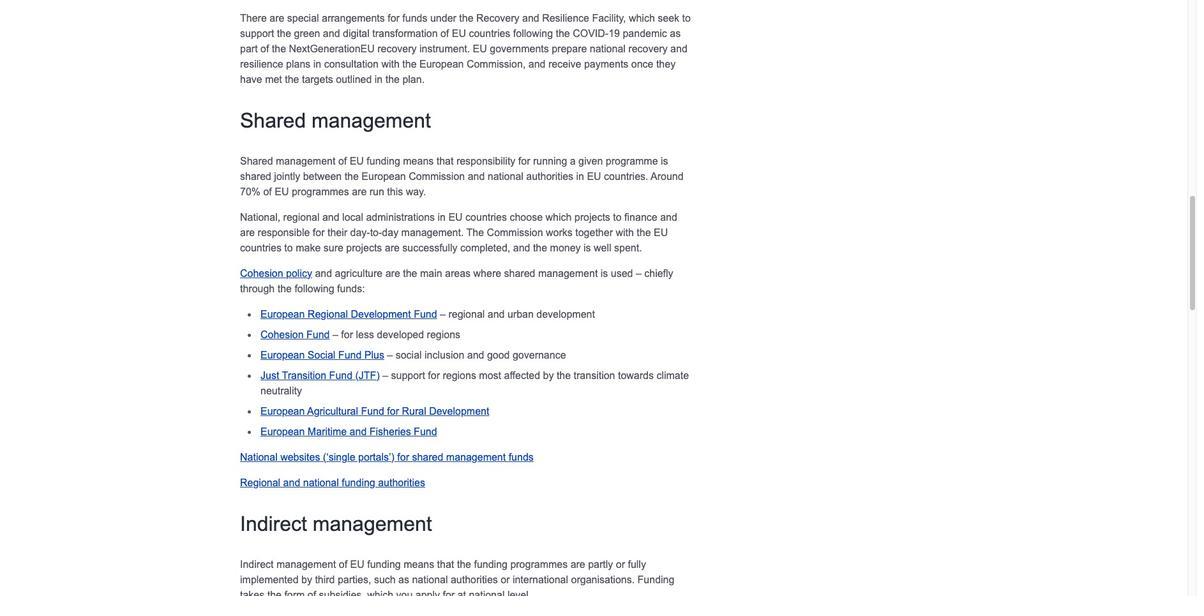 Task type: describe. For each thing, give the bounding box(es) containing it.
eu up instrument. at the left top of the page
[[452, 28, 466, 39]]

such
[[374, 574, 396, 585]]

the left main
[[403, 268, 417, 279]]

– support for regions most affected by the transition towards climate neutrality
[[260, 370, 689, 396]]

are inside there are special arrangements for funds under the recovery and resilience facility, which seek to support the green and digital transformation of eu countries following the covid-19 pandemic as part of the nextgenerationeu recovery instrument. eu governments prepare national recovery and resilience plans in consultation with the european commission, and receive payments once they have met the targets outlined in the plan.
[[270, 13, 284, 23]]

rural
[[402, 406, 426, 417]]

are inside indirect management of eu funding means that the funding programmes are partly or fully implemented by third parties, such as national authorities or international organisations. funding takes the form of subsidies, which you apply for at national level.
[[571, 559, 585, 570]]

areas
[[445, 268, 471, 279]]

0 vertical spatial regional
[[308, 309, 348, 320]]

funding up level.
[[474, 559, 508, 570]]

in right outlined
[[375, 74, 383, 85]]

of up parties,
[[339, 559, 347, 570]]

covid-
[[573, 28, 609, 39]]

management for shared management of eu funding means that responsibility for running a given programme is shared jointly between the european commission and national authorities in eu countries. around 70% of eu programmes are run this way.
[[276, 156, 335, 166]]

facility,
[[592, 13, 626, 23]]

for inside there are special arrangements for funds under the recovery and resilience facility, which seek to support the green and digital transformation of eu countries following the covid-19 pandemic as part of the nextgenerationeu recovery instrument. eu governments prepare national recovery and resilience plans in consultation with the european commission, and receive payments once they have met the targets outlined in the plan.
[[388, 13, 400, 23]]

cohesion for cohesion policy
[[240, 268, 283, 279]]

plan.
[[402, 74, 425, 85]]

shared inside shared management of eu funding means that responsibility for running a given programme is shared jointly between the european commission and national authorities in eu countries. around 70% of eu programmes are run this way.
[[240, 171, 271, 182]]

day
[[382, 227, 398, 238]]

1 horizontal spatial projects
[[574, 212, 610, 223]]

management for shared management
[[312, 109, 431, 132]]

and right finance
[[660, 212, 677, 223]]

which inside national, regional and local administrations in eu countries choose which projects to finance and are responsible for their day-to-day management. the commission works together with the eu countries to make sure projects are successfully completed, and the money is well spent.
[[546, 212, 572, 223]]

european for social
[[260, 350, 305, 360]]

urban
[[508, 309, 534, 320]]

policy
[[286, 268, 312, 279]]

management for indirect management
[[313, 512, 432, 535]]

apply
[[415, 590, 440, 596]]

through
[[240, 283, 275, 294]]

and agriculture are the main areas where shared management is used – chiefly through the following funds:
[[240, 268, 673, 294]]

way.
[[406, 186, 426, 197]]

programme
[[606, 156, 658, 166]]

this
[[387, 186, 403, 197]]

1 vertical spatial development
[[429, 406, 489, 417]]

european regional development fund link
[[260, 309, 437, 320]]

european social fund plus – social inclusion and good governance
[[260, 350, 566, 360]]

european social fund plus link
[[260, 350, 384, 360]]

and inside and agriculture are the main areas where shared management is used – chiefly through the following funds:
[[315, 268, 332, 279]]

70%
[[240, 186, 261, 197]]

fund down the rural
[[414, 426, 437, 437]]

the up resilience
[[272, 43, 286, 54]]

('single
[[323, 452, 355, 463]]

form
[[284, 590, 305, 596]]

social
[[308, 350, 335, 360]]

are down national,
[[240, 227, 255, 238]]

and left good
[[467, 350, 484, 360]]

subsidies,
[[319, 590, 364, 596]]

fund left (jtf) in the left of the page
[[329, 370, 352, 381]]

used
[[611, 268, 633, 279]]

and up governments
[[522, 13, 539, 23]]

0 vertical spatial development
[[351, 309, 411, 320]]

governance
[[513, 350, 566, 360]]

funds inside there are special arrangements for funds under the recovery and resilience facility, which seek to support the green and digital transformation of eu countries following the covid-19 pandemic as part of the nextgenerationeu recovery instrument. eu governments prepare national recovery and resilience plans in consultation with the european commission, and receive payments once they have met the targets outlined in the plan.
[[402, 13, 427, 23]]

sure
[[324, 242, 343, 253]]

the
[[466, 227, 484, 238]]

– down and agriculture are the main areas where shared management is used – chiefly through the following funds:
[[440, 309, 446, 320]]

cohesion fund link
[[260, 329, 330, 340]]

receive
[[548, 58, 581, 69]]

plus
[[364, 350, 384, 360]]

european regional development fund – regional and urban development
[[260, 309, 595, 320]]

the down plans
[[285, 74, 299, 85]]

programmes inside indirect management of eu funding means that the funding programmes are partly or fully implemented by third parties, such as national authorities or international organisations. funding takes the form of subsidies, which you apply for at national level.
[[510, 559, 568, 570]]

eu down shared management
[[350, 156, 364, 166]]

and down choose
[[513, 242, 530, 253]]

together
[[575, 227, 613, 238]]

are inside shared management of eu funding means that responsibility for running a given programme is shared jointly between the european commission and national authorities in eu countries. around 70% of eu programmes are run this way.
[[352, 186, 367, 197]]

national,
[[240, 212, 280, 223]]

they
[[656, 58, 676, 69]]

eu down jointly in the top of the page
[[275, 186, 289, 197]]

you
[[396, 590, 413, 596]]

regional and national funding authorities
[[240, 477, 425, 488]]

portals')
[[358, 452, 394, 463]]

cohesion fund – for less developed regions
[[260, 329, 460, 340]]

in up targets
[[313, 58, 321, 69]]

regional and national funding authorities link
[[240, 477, 425, 488]]

programmes inside shared management of eu funding means that responsibility for running a given programme is shared jointly between the european commission and national authorities in eu countries. around 70% of eu programmes are run this way.
[[292, 186, 349, 197]]

funding inside shared management of eu funding means that responsibility for running a given programme is shared jointly between the european commission and national authorities in eu countries. around 70% of eu programmes are run this way.
[[367, 156, 400, 166]]

regional inside national, regional and local administrations in eu countries choose which projects to finance and are responsible for their day-to-day management. the commission works together with the eu countries to make sure projects are successfully completed, and the money is well spent.
[[283, 212, 320, 223]]

jointly
[[274, 171, 300, 182]]

management for indirect management of eu funding means that the funding programmes are partly or fully implemented by third parties, such as national authorities or international organisations. funding takes the form of subsidies, which you apply for at national level.
[[276, 559, 336, 570]]

implemented
[[240, 574, 299, 585]]

websites
[[280, 452, 320, 463]]

agricultural
[[307, 406, 358, 417]]

of up resilience
[[260, 43, 269, 54]]

resilience
[[240, 58, 283, 69]]

national, regional and local administrations in eu countries choose which projects to finance and are responsible for their day-to-day management. the commission works together with the eu countries to make sure projects are successfully completed, and the money is well spent.
[[240, 212, 677, 253]]

there are special arrangements for funds under the recovery and resilience facility, which seek to support the green and digital transformation of eu countries following the covid-19 pandemic as part of the nextgenerationeu recovery instrument. eu governments prepare national recovery and resilience plans in consultation with the european commission, and receive payments once they have met the targets outlined in the plan.
[[240, 13, 691, 85]]

eu up management. on the left
[[448, 212, 463, 223]]

1 vertical spatial countries
[[465, 212, 507, 223]]

cohesion policy
[[240, 268, 312, 279]]

for left less
[[341, 329, 353, 340]]

the left plan.
[[385, 74, 400, 85]]

are down day
[[385, 242, 400, 253]]

1 vertical spatial projects
[[346, 242, 382, 253]]

governments
[[490, 43, 549, 54]]

eu down finance
[[654, 227, 668, 238]]

for right portals')
[[397, 452, 409, 463]]

is inside shared management of eu funding means that responsibility for running a given programme is shared jointly between the european commission and national authorities in eu countries. around 70% of eu programmes are run this way.
[[661, 156, 668, 166]]

fund up social
[[306, 329, 330, 340]]

the down implemented
[[267, 590, 282, 596]]

eu up commission,
[[473, 43, 487, 54]]

where
[[473, 268, 501, 279]]

just transition fund (jtf)
[[260, 370, 380, 381]]

1 horizontal spatial shared
[[412, 452, 443, 463]]

the inside the – support for regions most affected by the transition towards climate neutrality
[[557, 370, 571, 381]]

1 horizontal spatial or
[[616, 559, 625, 570]]

funds:
[[337, 283, 365, 294]]

fund up developed at left
[[414, 309, 437, 320]]

shared management of eu funding means that responsibility for running a given programme is shared jointly between the european commission and national authorities in eu countries. around 70% of eu programmes are run this way.
[[240, 156, 684, 197]]

instrument.
[[419, 43, 470, 54]]

responsible
[[258, 227, 310, 238]]

nextgenerationeu
[[289, 43, 375, 54]]

the down cohesion policy
[[278, 283, 292, 294]]

the down finance
[[637, 227, 651, 238]]

agriculture
[[335, 268, 383, 279]]

management.
[[401, 227, 464, 238]]

fisheries
[[369, 426, 411, 437]]

of up instrument. at the left top of the page
[[441, 28, 449, 39]]

and up "nextgenerationeu"
[[323, 28, 340, 39]]

– up european social fund plus link
[[333, 329, 338, 340]]

which inside there are special arrangements for funds under the recovery and resilience facility, which seek to support the green and digital transformation of eu countries following the covid-19 pandemic as part of the nextgenerationeu recovery instrument. eu governments prepare national recovery and resilience plans in consultation with the european commission, and receive payments once they have met the targets outlined in the plan.
[[629, 13, 655, 23]]

and down 'european agricultural fund for rural development'
[[350, 426, 367, 437]]

and left urban on the left of page
[[488, 309, 505, 320]]

for up fisheries
[[387, 406, 399, 417]]

well
[[594, 242, 611, 253]]

– right plus in the bottom left of the page
[[387, 350, 393, 360]]

fund down cohesion fund – for less developed regions
[[338, 350, 362, 360]]

funding down portals')
[[342, 477, 375, 488]]

1 vertical spatial to
[[613, 212, 622, 223]]

responsibility
[[456, 156, 515, 166]]

that for the
[[437, 559, 454, 570]]

international
[[513, 574, 568, 585]]

for inside the – support for regions most affected by the transition towards climate neutrality
[[428, 370, 440, 381]]

with inside there are special arrangements for funds under the recovery and resilience facility, which seek to support the green and digital transformation of eu countries following the covid-19 pandemic as part of the nextgenerationeu recovery instrument. eu governments prepare national recovery and resilience plans in consultation with the european commission, and receive payments once they have met the targets outlined in the plan.
[[381, 58, 400, 69]]

and down the websites
[[283, 477, 300, 488]]

choose
[[510, 212, 543, 223]]

transition
[[574, 370, 615, 381]]

the down works
[[533, 242, 547, 253]]

countries inside there are special arrangements for funds under the recovery and resilience facility, which seek to support the green and digital transformation of eu countries following the covid-19 pandemic as part of the nextgenerationeu recovery instrument. eu governments prepare national recovery and resilience plans in consultation with the european commission, and receive payments once they have met the targets outlined in the plan.
[[469, 28, 510, 39]]

administrations
[[366, 212, 435, 223]]

less
[[356, 329, 374, 340]]

countries.
[[604, 171, 648, 182]]

good
[[487, 350, 510, 360]]

cohesion for cohesion fund – for less developed regions
[[260, 329, 304, 340]]

for inside indirect management of eu funding means that the funding programmes are partly or fully implemented by third parties, such as national authorities or international organisations. funding takes the form of subsidies, which you apply for at national level.
[[443, 590, 455, 596]]

that for responsibility
[[437, 156, 454, 166]]

targets
[[302, 74, 333, 85]]

the down resilience
[[556, 28, 570, 39]]

special
[[287, 13, 319, 23]]

2 recovery from the left
[[628, 43, 668, 54]]

by inside the – support for regions most affected by the transition towards climate neutrality
[[543, 370, 554, 381]]

under
[[430, 13, 456, 23]]

is inside and agriculture are the main areas where shared management is used – chiefly through the following funds:
[[601, 268, 608, 279]]

have
[[240, 74, 262, 85]]

national right "at"
[[469, 590, 505, 596]]

national down ('single
[[303, 477, 339, 488]]

of right form
[[308, 590, 316, 596]]

european agricultural fund for rural development
[[260, 406, 489, 417]]

just transition fund (jtf) link
[[260, 370, 380, 381]]

met
[[265, 74, 282, 85]]

national websites ('single portals') for shared management funds
[[240, 452, 534, 463]]

climate
[[657, 370, 689, 381]]



Task type: locate. For each thing, give the bounding box(es) containing it.
european up cohesion fund link
[[260, 309, 305, 320]]

1 vertical spatial as
[[398, 574, 409, 585]]

the right the under
[[459, 13, 473, 23]]

following
[[513, 28, 553, 39], [295, 283, 334, 294]]

main
[[420, 268, 442, 279]]

2 shared from the top
[[240, 156, 273, 166]]

following inside and agriculture are the main areas where shared management is used – chiefly through the following funds:
[[295, 283, 334, 294]]

in
[[313, 58, 321, 69], [375, 74, 383, 85], [576, 171, 584, 182], [438, 212, 446, 223]]

1 horizontal spatial by
[[543, 370, 554, 381]]

to-
[[370, 227, 382, 238]]

outlined
[[336, 74, 372, 85]]

0 vertical spatial cohesion
[[240, 268, 283, 279]]

is up "around" at the top of page
[[661, 156, 668, 166]]

a
[[570, 156, 576, 166]]

1 vertical spatial means
[[404, 559, 434, 570]]

shared for shared management of eu funding means that responsibility for running a given programme is shared jointly between the european commission and national authorities in eu countries. around 70% of eu programmes are run this way.
[[240, 156, 273, 166]]

1 vertical spatial or
[[501, 574, 510, 585]]

fund
[[414, 309, 437, 320], [306, 329, 330, 340], [338, 350, 362, 360], [329, 370, 352, 381], [361, 406, 384, 417], [414, 426, 437, 437]]

which up works
[[546, 212, 572, 223]]

that inside indirect management of eu funding means that the funding programmes are partly or fully implemented by third parties, such as national authorities or international organisations. funding takes the form of subsidies, which you apply for at national level.
[[437, 559, 454, 570]]

of up "between"
[[338, 156, 347, 166]]

european inside there are special arrangements for funds under the recovery and resilience facility, which seek to support the green and digital transformation of eu countries following the covid-19 pandemic as part of the nextgenerationeu recovery instrument. eu governments prepare national recovery and resilience plans in consultation with the european commission, and receive payments once they have met the targets outlined in the plan.
[[419, 58, 464, 69]]

1 vertical spatial programmes
[[510, 559, 568, 570]]

management inside indirect management of eu funding means that the funding programmes are partly or fully implemented by third parties, such as national authorities or international organisations. funding takes the form of subsidies, which you apply for at national level.
[[276, 559, 336, 570]]

or left fully
[[616, 559, 625, 570]]

payments
[[584, 58, 628, 69]]

and down governments
[[528, 58, 546, 69]]

are right agriculture
[[385, 268, 400, 279]]

0 vertical spatial that
[[437, 156, 454, 166]]

which up pandemic
[[629, 13, 655, 23]]

with up spent.
[[616, 227, 634, 238]]

shared
[[240, 171, 271, 182], [504, 268, 535, 279], [412, 452, 443, 463]]

as
[[670, 28, 681, 39], [398, 574, 409, 585]]

0 vertical spatial by
[[543, 370, 554, 381]]

with inside national, regional and local administrations in eu countries choose which projects to finance and are responsible for their day-to-day management. the commission works together with the eu countries to make sure projects are successfully completed, and the money is well spent.
[[616, 227, 634, 238]]

0 vertical spatial shared
[[240, 109, 306, 132]]

run
[[369, 186, 384, 197]]

of right 70%
[[263, 186, 272, 197]]

1 horizontal spatial with
[[616, 227, 634, 238]]

for inside shared management of eu funding means that responsibility for running a given programme is shared jointly between the european commission and national authorities in eu countries. around 70% of eu programmes are run this way.
[[518, 156, 530, 166]]

the right "between"
[[345, 171, 359, 182]]

1 vertical spatial regions
[[443, 370, 476, 381]]

and right "policy"
[[315, 268, 332, 279]]

and inside shared management of eu funding means that responsibility for running a given programme is shared jointly between the european commission and national authorities in eu countries. around 70% of eu programmes are run this way.
[[468, 171, 485, 182]]

1 vertical spatial is
[[584, 242, 591, 253]]

2 vertical spatial to
[[284, 242, 293, 253]]

european for agricultural
[[260, 406, 305, 417]]

support down social
[[391, 370, 425, 381]]

shared up 70%
[[240, 156, 273, 166]]

0 vertical spatial regional
[[283, 212, 320, 223]]

regional down national
[[240, 477, 280, 488]]

indirect inside indirect management of eu funding means that the funding programmes are partly or fully implemented by third parties, such as national authorities or international organisations. funding takes the form of subsidies, which you apply for at national level.
[[240, 559, 274, 570]]

0 horizontal spatial to
[[284, 242, 293, 253]]

is left well
[[584, 242, 591, 253]]

– inside the – support for regions most affected by the transition towards climate neutrality
[[383, 370, 388, 381]]

developed
[[377, 329, 424, 340]]

0 horizontal spatial recovery
[[377, 43, 417, 54]]

money
[[550, 242, 581, 253]]

1 vertical spatial by
[[301, 574, 312, 585]]

0 horizontal spatial development
[[351, 309, 411, 320]]

shared management
[[240, 109, 431, 132]]

authorities up "at"
[[451, 574, 498, 585]]

funding up such
[[367, 559, 401, 570]]

1 horizontal spatial commission
[[487, 227, 543, 238]]

and up they
[[670, 43, 687, 54]]

programmes up international
[[510, 559, 568, 570]]

1 vertical spatial indirect
[[240, 559, 274, 570]]

cohesion
[[240, 268, 283, 279], [260, 329, 304, 340]]

for down inclusion
[[428, 370, 440, 381]]

make
[[296, 242, 321, 253]]

arrangements
[[322, 13, 385, 23]]

1 vertical spatial shared
[[504, 268, 535, 279]]

with down transformation
[[381, 58, 400, 69]]

1 vertical spatial commission
[[487, 227, 543, 238]]

0 vertical spatial to
[[682, 13, 691, 23]]

for up "make"
[[313, 227, 325, 238]]

0 vertical spatial regions
[[427, 329, 460, 340]]

management inside and agriculture are the main areas where shared management is used – chiefly through the following funds:
[[538, 268, 598, 279]]

2 vertical spatial which
[[367, 590, 393, 596]]

1 horizontal spatial to
[[613, 212, 622, 223]]

recovery
[[377, 43, 417, 54], [628, 43, 668, 54]]

development
[[351, 309, 411, 320], [429, 406, 489, 417]]

1 horizontal spatial programmes
[[510, 559, 568, 570]]

shared right where
[[504, 268, 535, 279]]

0 vertical spatial projects
[[574, 212, 610, 223]]

0 horizontal spatial by
[[301, 574, 312, 585]]

are left run at the top of the page
[[352, 186, 367, 197]]

transformation
[[372, 28, 438, 39]]

national down responsibility
[[488, 171, 523, 182]]

authorities inside indirect management of eu funding means that the funding programmes are partly or fully implemented by third parties, such as national authorities or international organisations. funding takes the form of subsidies, which you apply for at national level.
[[451, 574, 498, 585]]

means
[[403, 156, 434, 166], [404, 559, 434, 570]]

following inside there are special arrangements for funds under the recovery and resilience facility, which seek to support the green and digital transformation of eu countries following the covid-19 pandemic as part of the nextgenerationeu recovery instrument. eu governments prepare national recovery and resilience plans in consultation with the european commission, and receive payments once they have met the targets outlined in the plan.
[[513, 28, 553, 39]]

which inside indirect management of eu funding means that the funding programmes are partly or fully implemented by third parties, such as national authorities or international organisations. funding takes the form of subsidies, which you apply for at national level.
[[367, 590, 393, 596]]

0 vertical spatial commission
[[409, 171, 465, 182]]

fund up fisheries
[[361, 406, 384, 417]]

is inside national, regional and local administrations in eu countries choose which projects to finance and are responsible for their day-to-day management. the commission works together with the eu countries to make sure projects are successfully completed, and the money is well spent.
[[584, 242, 591, 253]]

1 horizontal spatial support
[[391, 370, 425, 381]]

national inside shared management of eu funding means that responsibility for running a given programme is shared jointly between the european commission and national authorities in eu countries. around 70% of eu programmes are run this way.
[[488, 171, 523, 182]]

– right used
[[636, 268, 642, 279]]

parties,
[[338, 574, 371, 585]]

prepare
[[552, 43, 587, 54]]

1 vertical spatial cohesion
[[260, 329, 304, 340]]

management inside shared management of eu funding means that responsibility for running a given programme is shared jointly between the european commission and national authorities in eu countries. around 70% of eu programmes are run this way.
[[276, 156, 335, 166]]

0 horizontal spatial commission
[[409, 171, 465, 182]]

means inside indirect management of eu funding means that the funding programmes are partly or fully implemented by third parties, such as national authorities or international organisations. funding takes the form of subsidies, which you apply for at national level.
[[404, 559, 434, 570]]

european inside shared management of eu funding means that responsibility for running a given programme is shared jointly between the european commission and national authorities in eu countries. around 70% of eu programmes are run this way.
[[362, 171, 406, 182]]

following up governments
[[513, 28, 553, 39]]

that up apply
[[437, 559, 454, 570]]

commission inside shared management of eu funding means that responsibility for running a given programme is shared jointly between the european commission and national authorities in eu countries. around 70% of eu programmes are run this way.
[[409, 171, 465, 182]]

funds
[[402, 13, 427, 23], [509, 452, 534, 463]]

1 horizontal spatial following
[[513, 28, 553, 39]]

1 horizontal spatial authorities
[[451, 574, 498, 585]]

1 vertical spatial authorities
[[378, 477, 425, 488]]

1 horizontal spatial as
[[670, 28, 681, 39]]

support inside the – support for regions most affected by the transition towards climate neutrality
[[391, 370, 425, 381]]

european maritime and fisheries fund link
[[260, 426, 437, 437]]

1 vertical spatial following
[[295, 283, 334, 294]]

or
[[616, 559, 625, 570], [501, 574, 510, 585]]

transition
[[282, 370, 326, 381]]

the left transition
[[557, 370, 571, 381]]

0 vertical spatial with
[[381, 58, 400, 69]]

european maritime and fisheries fund
[[260, 426, 437, 437]]

0 horizontal spatial programmes
[[292, 186, 349, 197]]

as inside indirect management of eu funding means that the funding programmes are partly or fully implemented by third parties, such as national authorities or international organisations. funding takes the form of subsidies, which you apply for at national level.
[[398, 574, 409, 585]]

0 horizontal spatial shared
[[240, 171, 271, 182]]

finance
[[624, 212, 657, 223]]

given
[[578, 156, 603, 166]]

1 horizontal spatial recovery
[[628, 43, 668, 54]]

part
[[240, 43, 258, 54]]

0 vertical spatial as
[[670, 28, 681, 39]]

1 indirect from the top
[[240, 512, 307, 535]]

recovery
[[476, 13, 519, 23]]

eu
[[452, 28, 466, 39], [473, 43, 487, 54], [350, 156, 364, 166], [587, 171, 601, 182], [275, 186, 289, 197], [448, 212, 463, 223], [654, 227, 668, 238], [350, 559, 364, 570]]

0 horizontal spatial with
[[381, 58, 400, 69]]

the inside shared management of eu funding means that responsibility for running a given programme is shared jointly between the european commission and national authorities in eu countries. around 70% of eu programmes are run this way.
[[345, 171, 359, 182]]

0 horizontal spatial authorities
[[378, 477, 425, 488]]

regional down funds:
[[308, 309, 348, 320]]

0 vertical spatial or
[[616, 559, 625, 570]]

2 vertical spatial shared
[[412, 452, 443, 463]]

1 horizontal spatial development
[[429, 406, 489, 417]]

0 horizontal spatial as
[[398, 574, 409, 585]]

european agricultural fund for rural development link
[[260, 406, 489, 417]]

as up you
[[398, 574, 409, 585]]

regional down and agriculture are the main areas where shared management is used – chiefly through the following funds:
[[448, 309, 485, 320]]

1 horizontal spatial regional
[[308, 309, 348, 320]]

european down instrument. at the left top of the page
[[419, 58, 464, 69]]

regions up inclusion
[[427, 329, 460, 340]]

that inside shared management of eu funding means that responsibility for running a given programme is shared jointly between the european commission and national authorities in eu countries. around 70% of eu programmes are run this way.
[[437, 156, 454, 166]]

shared down the rural
[[412, 452, 443, 463]]

day-
[[350, 227, 370, 238]]

development
[[536, 309, 595, 320]]

2 vertical spatial countries
[[240, 242, 282, 253]]

0 horizontal spatial support
[[240, 28, 274, 39]]

1 vertical spatial regional
[[448, 309, 485, 320]]

regions inside the – support for regions most affected by the transition towards climate neutrality
[[443, 370, 476, 381]]

0 vertical spatial is
[[661, 156, 668, 166]]

0 horizontal spatial regional
[[240, 477, 280, 488]]

as down seek on the top of page
[[670, 28, 681, 39]]

cohesion up just
[[260, 329, 304, 340]]

1 shared from the top
[[240, 109, 306, 132]]

consultation
[[324, 58, 379, 69]]

in inside shared management of eu funding means that responsibility for running a given programme is shared jointly between the european commission and national authorities in eu countries. around 70% of eu programmes are run this way.
[[576, 171, 584, 182]]

national inside there are special arrangements for funds under the recovery and resilience facility, which seek to support the green and digital transformation of eu countries following the covid-19 pandemic as part of the nextgenerationeu recovery instrument. eu governments prepare national recovery and resilience plans in consultation with the european commission, and receive payments once they have met the targets outlined in the plan.
[[590, 43, 626, 54]]

means for as
[[404, 559, 434, 570]]

neutrality
[[260, 385, 302, 396]]

commission,
[[467, 58, 526, 69]]

1 horizontal spatial is
[[601, 268, 608, 279]]

inclusion
[[425, 350, 464, 360]]

2 vertical spatial authorities
[[451, 574, 498, 585]]

0 vertical spatial support
[[240, 28, 274, 39]]

indirect for indirect management
[[240, 512, 307, 535]]

spent.
[[614, 242, 642, 253]]

fully
[[628, 559, 646, 570]]

0 vertical spatial means
[[403, 156, 434, 166]]

1 vertical spatial which
[[546, 212, 572, 223]]

european
[[419, 58, 464, 69], [362, 171, 406, 182], [260, 309, 305, 320], [260, 350, 305, 360], [260, 406, 305, 417], [260, 426, 305, 437]]

following down "policy"
[[295, 283, 334, 294]]

support inside there are special arrangements for funds under the recovery and resilience facility, which seek to support the green and digital transformation of eu countries following the covid-19 pandemic as part of the nextgenerationeu recovery instrument. eu governments prepare national recovery and resilience plans in consultation with the european commission, and receive payments once they have met the targets outlined in the plan.
[[240, 28, 274, 39]]

countries
[[469, 28, 510, 39], [465, 212, 507, 223], [240, 242, 282, 253]]

just
[[260, 370, 279, 381]]

19
[[609, 28, 620, 39]]

0 horizontal spatial is
[[584, 242, 591, 253]]

shared for shared management
[[240, 109, 306, 132]]

0 horizontal spatial or
[[501, 574, 510, 585]]

in down "given"
[[576, 171, 584, 182]]

1 vertical spatial with
[[616, 227, 634, 238]]

eu down "given"
[[587, 171, 601, 182]]

national up apply
[[412, 574, 448, 585]]

level.
[[507, 590, 531, 596]]

eu inside indirect management of eu funding means that the funding programmes are partly or fully implemented by third parties, such as national authorities or international organisations. funding takes the form of subsidies, which you apply for at national level.
[[350, 559, 364, 570]]

successfully
[[402, 242, 457, 253]]

as inside there are special arrangements for funds under the recovery and resilience facility, which seek to support the green and digital transformation of eu countries following the covid-19 pandemic as part of the nextgenerationeu recovery instrument. eu governments prepare national recovery and resilience plans in consultation with the european commission, and receive payments once they have met the targets outlined in the plan.
[[670, 28, 681, 39]]

local
[[342, 212, 363, 223]]

for up transformation
[[388, 13, 400, 23]]

0 vertical spatial shared
[[240, 171, 271, 182]]

authorities
[[526, 171, 573, 182], [378, 477, 425, 488], [451, 574, 498, 585]]

countries down responsible
[[240, 242, 282, 253]]

0 horizontal spatial regional
[[283, 212, 320, 223]]

0 horizontal spatial which
[[367, 590, 393, 596]]

means inside shared management of eu funding means that responsibility for running a given programme is shared jointly between the european commission and national authorities in eu countries. around 70% of eu programmes are run this way.
[[403, 156, 434, 166]]

takes
[[240, 590, 264, 596]]

third
[[315, 574, 335, 585]]

shared up 70%
[[240, 171, 271, 182]]

0 vertical spatial which
[[629, 13, 655, 23]]

0 vertical spatial funds
[[402, 13, 427, 23]]

resilience
[[542, 13, 589, 23]]

by up form
[[301, 574, 312, 585]]

in up management. on the left
[[438, 212, 446, 223]]

2 horizontal spatial to
[[682, 13, 691, 23]]

which down such
[[367, 590, 393, 596]]

european for regional
[[260, 309, 305, 320]]

0 horizontal spatial projects
[[346, 242, 382, 253]]

that
[[437, 156, 454, 166], [437, 559, 454, 570]]

regional
[[308, 309, 348, 320], [240, 477, 280, 488]]

0 vertical spatial authorities
[[526, 171, 573, 182]]

the up "at"
[[457, 559, 471, 570]]

european for maritime
[[260, 426, 305, 437]]

1 vertical spatial that
[[437, 559, 454, 570]]

social
[[396, 350, 422, 360]]

shared down the met at the left of page
[[240, 109, 306, 132]]

is left used
[[601, 268, 608, 279]]

means for commission
[[403, 156, 434, 166]]

between
[[303, 171, 342, 182]]

development down the – support for regions most affected by the transition towards climate neutrality
[[429, 406, 489, 417]]

national
[[240, 452, 278, 463]]

1 vertical spatial support
[[391, 370, 425, 381]]

1 vertical spatial shared
[[240, 156, 273, 166]]

–
[[636, 268, 642, 279], [440, 309, 446, 320], [333, 329, 338, 340], [387, 350, 393, 360], [383, 370, 388, 381]]

development up less
[[351, 309, 411, 320]]

– right (jtf) in the left of the page
[[383, 370, 388, 381]]

by inside indirect management of eu funding means that the funding programmes are partly or fully implemented by third parties, such as national authorities or international organisations. funding takes the form of subsidies, which you apply for at national level.
[[301, 574, 312, 585]]

and up their
[[322, 212, 339, 223]]

regions down inclusion
[[443, 370, 476, 381]]

support down 'there'
[[240, 28, 274, 39]]

for inside national, regional and local administrations in eu countries choose which projects to finance and are responsible for their day-to-day management. the commission works together with the eu countries to make sure projects are successfully completed, and the money is well spent.
[[313, 227, 325, 238]]

indirect management of eu funding means that the funding programmes are partly or fully implemented by third parties, such as national authorities or international organisations. funding takes the form of subsidies, which you apply for at national level.
[[240, 559, 674, 596]]

0 horizontal spatial following
[[295, 283, 334, 294]]

cohesion policy link
[[240, 268, 312, 279]]

for
[[388, 13, 400, 23], [518, 156, 530, 166], [313, 227, 325, 238], [341, 329, 353, 340], [428, 370, 440, 381], [387, 406, 399, 417], [397, 452, 409, 463], [443, 590, 455, 596]]

0 vertical spatial indirect
[[240, 512, 307, 535]]

1 vertical spatial funds
[[509, 452, 534, 463]]

their
[[327, 227, 347, 238]]

around
[[651, 171, 684, 182]]

– inside and agriculture are the main areas where shared management is used – chiefly through the following funds:
[[636, 268, 642, 279]]

0 vertical spatial programmes
[[292, 186, 349, 197]]

are
[[270, 13, 284, 23], [352, 186, 367, 197], [240, 227, 255, 238], [385, 242, 400, 253], [385, 268, 400, 279], [571, 559, 585, 570]]

to left finance
[[613, 212, 622, 223]]

countries down recovery
[[469, 28, 510, 39]]

1 recovery from the left
[[377, 43, 417, 54]]

the up plan.
[[402, 58, 417, 69]]

shared inside shared management of eu funding means that responsibility for running a given programme is shared jointly between the european commission and national authorities in eu countries. around 70% of eu programmes are run this way.
[[240, 156, 273, 166]]

authorities inside shared management of eu funding means that responsibility for running a given programme is shared jointly between the european commission and national authorities in eu countries. around 70% of eu programmes are run this way.
[[526, 171, 573, 182]]

2 indirect from the top
[[240, 559, 274, 570]]

2 horizontal spatial authorities
[[526, 171, 573, 182]]

1 horizontal spatial which
[[546, 212, 572, 223]]

0 vertical spatial following
[[513, 28, 553, 39]]

1 horizontal spatial funds
[[509, 452, 534, 463]]

to inside there are special arrangements for funds under the recovery and resilience facility, which seek to support the green and digital transformation of eu countries following the covid-19 pandemic as part of the nextgenerationeu recovery instrument. eu governments prepare national recovery and resilience plans in consultation with the european commission, and receive payments once they have met the targets outlined in the plan.
[[682, 13, 691, 23]]

2 horizontal spatial which
[[629, 13, 655, 23]]

european up the websites
[[260, 426, 305, 437]]

recovery down pandemic
[[628, 43, 668, 54]]

shared inside and agriculture are the main areas where shared management is used – chiefly through the following funds:
[[504, 268, 535, 279]]

support
[[240, 28, 274, 39], [391, 370, 425, 381]]

to
[[682, 13, 691, 23], [613, 212, 622, 223], [284, 242, 293, 253]]

commission inside national, regional and local administrations in eu countries choose which projects to finance and are responsible for their day-to-day management. the commission works together with the eu countries to make sure projects are successfully completed, and the money is well spent.
[[487, 227, 543, 238]]

1 horizontal spatial regional
[[448, 309, 485, 320]]

means up apply
[[404, 559, 434, 570]]

green
[[294, 28, 320, 39]]

0 horizontal spatial funds
[[402, 13, 427, 23]]

affected
[[504, 370, 540, 381]]

are inside and agriculture are the main areas where shared management is used – chiefly through the following funds:
[[385, 268, 400, 279]]

regional up responsible
[[283, 212, 320, 223]]

the left green
[[277, 28, 291, 39]]

for left running
[[518, 156, 530, 166]]

2 horizontal spatial is
[[661, 156, 668, 166]]

0 vertical spatial countries
[[469, 28, 510, 39]]

2 horizontal spatial shared
[[504, 268, 535, 279]]

indirect management
[[240, 512, 432, 535]]

1 vertical spatial regional
[[240, 477, 280, 488]]

commission down choose
[[487, 227, 543, 238]]

to right seek on the top of page
[[682, 13, 691, 23]]

2 vertical spatial is
[[601, 268, 608, 279]]

indirect for indirect management of eu funding means that the funding programmes are partly or fully implemented by third parties, such as national authorities or international organisations. funding takes the form of subsidies, which you apply for at national level.
[[240, 559, 274, 570]]

are right 'there'
[[270, 13, 284, 23]]

in inside national, regional and local administrations in eu countries choose which projects to finance and are responsible for their day-to-day management. the commission works together with the eu countries to make sure projects are successfully completed, and the money is well spent.
[[438, 212, 446, 223]]



Task type: vqa. For each thing, say whether or not it's contained in the screenshot.
Twitter link
no



